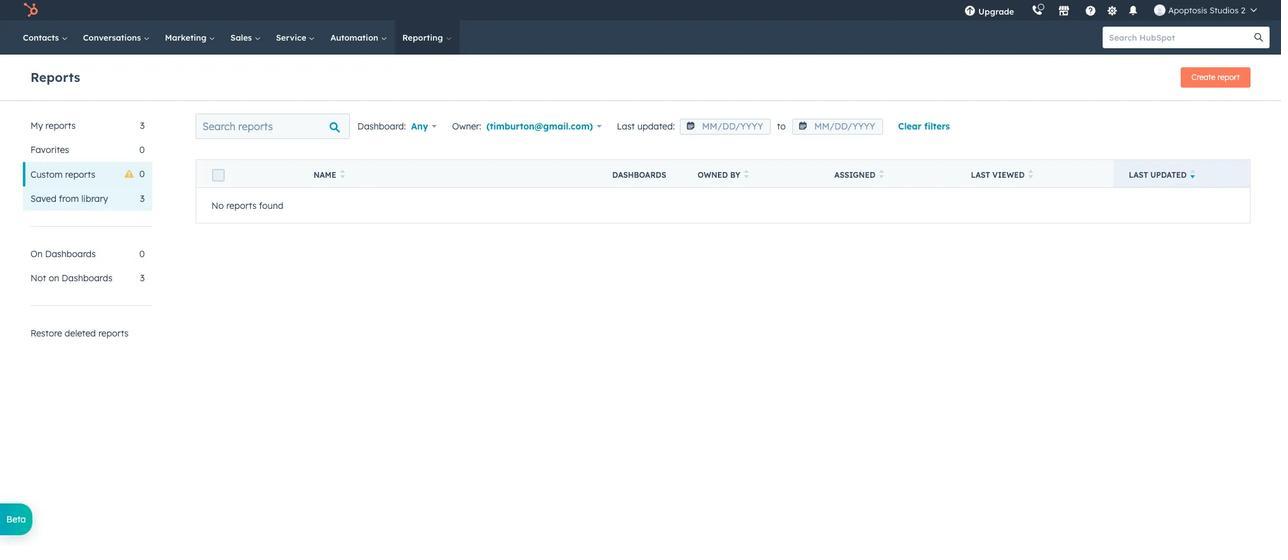 Task type: locate. For each thing, give the bounding box(es) containing it.
dashboards
[[613, 170, 667, 180], [45, 248, 96, 260], [62, 272, 112, 284]]

last updated button
[[1114, 160, 1251, 188]]

3 for not on dashboards
[[140, 272, 145, 284]]

press to sort. element inside last viewed button
[[1029, 170, 1034, 180]]

contacts link
[[15, 20, 75, 55]]

calling icon image
[[1032, 5, 1044, 17]]

name button
[[298, 160, 597, 188]]

3 press to sort. element from the left
[[880, 170, 884, 180]]

reports banner
[[30, 64, 1251, 88]]

press to sort. image for last viewed
[[1029, 170, 1034, 178]]

last left viewed
[[971, 170, 991, 180]]

3
[[140, 120, 145, 131], [140, 193, 145, 205], [140, 272, 145, 284]]

1 press to sort. image from the left
[[745, 170, 749, 178]]

2 press to sort. image from the left
[[880, 170, 884, 178]]

last left updated:
[[617, 121, 635, 132]]

2 press to sort. element from the left
[[745, 170, 749, 180]]

last viewed button
[[956, 160, 1114, 188]]

2 press to sort. image from the left
[[1029, 170, 1034, 178]]

last inside button
[[971, 170, 991, 180]]

automation link
[[323, 20, 395, 55]]

sales link
[[223, 20, 268, 55]]

1 vertical spatial dashboards
[[45, 248, 96, 260]]

reports inside button
[[98, 328, 129, 339]]

saved
[[30, 193, 56, 205]]

dashboards up not on dashboards
[[45, 248, 96, 260]]

settings image
[[1107, 5, 1118, 17]]

owned
[[698, 170, 728, 180]]

help button
[[1081, 0, 1102, 20]]

apoptosis
[[1169, 5, 1208, 15]]

0 horizontal spatial press to sort. image
[[340, 170, 345, 178]]

press to sort. image inside last viewed button
[[1029, 170, 1034, 178]]

viewed
[[993, 170, 1025, 180]]

dashboards right on
[[62, 272, 112, 284]]

menu
[[956, 0, 1266, 20]]

press to sort. image right viewed
[[1029, 170, 1034, 178]]

last for last updated:
[[617, 121, 635, 132]]

notifications image
[[1128, 6, 1140, 17]]

restore deleted reports
[[30, 328, 129, 339]]

2 vertical spatial 3
[[140, 272, 145, 284]]

on
[[49, 272, 59, 284]]

1 0 from the top
[[139, 144, 145, 156]]

clear
[[899, 121, 922, 132]]

reports
[[45, 120, 76, 131], [65, 169, 95, 180], [226, 200, 257, 211], [98, 328, 129, 339]]

last
[[617, 121, 635, 132], [971, 170, 991, 180], [1129, 170, 1149, 180]]

0
[[139, 144, 145, 156], [139, 168, 145, 180], [139, 248, 145, 260]]

conversations link
[[75, 20, 157, 55]]

2 3 from the top
[[140, 193, 145, 205]]

1 vertical spatial 3
[[140, 193, 145, 205]]

restore
[[30, 328, 62, 339]]

dashboards down last updated:
[[613, 170, 667, 180]]

press to sort. element
[[340, 170, 345, 180], [745, 170, 749, 180], [880, 170, 884, 180], [1029, 170, 1034, 180]]

reports right my
[[45, 120, 76, 131]]

last for last viewed
[[971, 170, 991, 180]]

3 for saved from library
[[140, 193, 145, 205]]

press to sort. image
[[340, 170, 345, 178], [1029, 170, 1034, 178]]

3 0 from the top
[[139, 248, 145, 260]]

search button
[[1249, 27, 1270, 48]]

descending sort. press to sort ascending. element
[[1191, 170, 1196, 180]]

marketplaces image
[[1059, 6, 1071, 17]]

last left the updated
[[1129, 170, 1149, 180]]

Search HubSpot search field
[[1103, 27, 1259, 48]]

1 horizontal spatial press to sort. image
[[1029, 170, 1034, 178]]

beta button
[[0, 504, 32, 535]]

2 vertical spatial 0
[[139, 248, 145, 260]]

marketplaces button
[[1051, 0, 1078, 20]]

1 press to sort. element from the left
[[340, 170, 345, 180]]

1 3 from the top
[[140, 120, 145, 131]]

1 horizontal spatial last
[[971, 170, 991, 180]]

automation
[[331, 32, 381, 43]]

my
[[30, 120, 43, 131]]

press to sort. element right viewed
[[1029, 170, 1034, 180]]

0 horizontal spatial last
[[617, 121, 635, 132]]

press to sort. element right by
[[745, 170, 749, 180]]

press to sort. image inside name button
[[340, 170, 345, 178]]

my reports
[[30, 120, 76, 131]]

press to sort. image inside owned by button
[[745, 170, 749, 178]]

reporting link
[[395, 20, 460, 55]]

press to sort. element for owned by
[[745, 170, 749, 180]]

1 horizontal spatial press to sort. image
[[880, 170, 884, 178]]

2 horizontal spatial last
[[1129, 170, 1149, 180]]

press to sort. element right name
[[340, 170, 345, 180]]

no reports found
[[212, 200, 284, 211]]

reports for no
[[226, 200, 257, 211]]

2 vertical spatial dashboards
[[62, 272, 112, 284]]

press to sort. element inside assigned button
[[880, 170, 884, 180]]

reports up 'saved from library'
[[65, 169, 95, 180]]

conversations
[[83, 32, 143, 43]]

0 horizontal spatial press to sort. image
[[745, 170, 749, 178]]

beta
[[6, 514, 26, 525]]

assigned
[[835, 170, 876, 180]]

1 press to sort. image from the left
[[340, 170, 345, 178]]

descending sort. press to sort ascending. image
[[1191, 170, 1196, 178]]

contacts
[[23, 32, 61, 43]]

press to sort. element for name
[[340, 170, 345, 180]]

last inside 'button'
[[1129, 170, 1149, 180]]

press to sort. image for owned by
[[745, 170, 749, 178]]

by
[[731, 170, 741, 180]]

press to sort. image right by
[[745, 170, 749, 178]]

press to sort. image right name
[[340, 170, 345, 178]]

press to sort. image for assigned
[[880, 170, 884, 178]]

4 press to sort. element from the left
[[1029, 170, 1034, 180]]

1 vertical spatial 0
[[139, 168, 145, 180]]

press to sort. element inside owned by button
[[745, 170, 749, 180]]

updated:
[[638, 121, 675, 132]]

press to sort. image right assigned
[[880, 170, 884, 178]]

0 vertical spatial 3
[[140, 120, 145, 131]]

on dashboards
[[30, 248, 96, 260]]

updated
[[1151, 170, 1187, 180]]

reports for custom
[[65, 169, 95, 180]]

reports right no
[[226, 200, 257, 211]]

any
[[411, 121, 428, 132]]

last for last updated
[[1129, 170, 1149, 180]]

clear filters
[[899, 121, 950, 132]]

last updated
[[1129, 170, 1187, 180]]

press to sort. image
[[745, 170, 749, 178], [880, 170, 884, 178]]

apoptosis studios 2 button
[[1147, 0, 1265, 20]]

hubspot image
[[23, 3, 38, 18]]

service
[[276, 32, 309, 43]]

press to sort. element right assigned
[[880, 170, 884, 180]]

0 vertical spatial 0
[[139, 144, 145, 156]]

press to sort. image inside assigned button
[[880, 170, 884, 178]]

reports right deleted
[[98, 328, 129, 339]]

filters
[[925, 121, 950, 132]]

help image
[[1086, 6, 1097, 17]]

MM/DD/YYYY text field
[[680, 119, 771, 135]]

press to sort. element inside name button
[[340, 170, 345, 180]]

marketing link
[[157, 20, 223, 55]]

3 3 from the top
[[140, 272, 145, 284]]

owner:
[[452, 121, 482, 132]]



Task type: describe. For each thing, give the bounding box(es) containing it.
found
[[259, 200, 284, 211]]

dashboard:
[[358, 121, 406, 132]]

press to sort. element for last viewed
[[1029, 170, 1034, 180]]

deleted
[[65, 328, 96, 339]]

create
[[1192, 72, 1216, 82]]

on
[[30, 248, 43, 260]]

2
[[1242, 5, 1246, 15]]

no
[[212, 200, 224, 211]]

reports for my
[[45, 120, 76, 131]]

service link
[[268, 20, 323, 55]]

0 for favorites
[[139, 144, 145, 156]]

owned by
[[698, 170, 741, 180]]

not
[[30, 272, 46, 284]]

2 0 from the top
[[139, 168, 145, 180]]

saved from library
[[30, 193, 108, 205]]

clear filters button
[[899, 119, 950, 134]]

assigned button
[[820, 160, 956, 188]]

calling icon button
[[1027, 2, 1049, 18]]

owned by button
[[683, 160, 820, 188]]

apoptosis studios 2
[[1169, 5, 1246, 15]]

settings link
[[1105, 3, 1121, 17]]

(timburton@gmail.com)
[[487, 121, 593, 132]]

from
[[59, 193, 79, 205]]

marketing
[[165, 32, 209, 43]]

any button
[[411, 118, 437, 135]]

press to sort. element for assigned
[[880, 170, 884, 180]]

menu containing apoptosis studios 2
[[956, 0, 1266, 20]]

library
[[81, 193, 108, 205]]

favorites
[[30, 144, 69, 156]]

upgrade
[[979, 6, 1015, 17]]

not on dashboards
[[30, 272, 112, 284]]

custom
[[30, 169, 63, 180]]

tara schultz image
[[1155, 4, 1166, 16]]

create report
[[1192, 72, 1240, 82]]

notifications button
[[1123, 0, 1145, 20]]

custom reports
[[30, 169, 95, 180]]

to
[[777, 121, 786, 132]]

last updated:
[[617, 121, 675, 132]]

press to sort. image for name
[[340, 170, 345, 178]]

restore deleted reports button
[[23, 321, 152, 346]]

reports
[[30, 69, 80, 85]]

last viewed
[[971, 170, 1025, 180]]

3 for my reports
[[140, 120, 145, 131]]

create report link
[[1181, 67, 1251, 88]]

report
[[1218, 72, 1240, 82]]

(timburton@gmail.com) button
[[487, 118, 602, 135]]

Search reports search field
[[196, 114, 350, 139]]

upgrade image
[[965, 6, 976, 17]]

reporting
[[403, 32, 446, 43]]

hubspot link
[[15, 3, 48, 18]]

MM/DD/YYYY text field
[[792, 119, 883, 135]]

search image
[[1255, 33, 1264, 42]]

0 vertical spatial dashboards
[[613, 170, 667, 180]]

sales
[[231, 32, 254, 43]]

studios
[[1210, 5, 1239, 15]]

0 for on dashboards
[[139, 248, 145, 260]]

name
[[314, 170, 336, 180]]



Task type: vqa. For each thing, say whether or not it's contained in the screenshot.
'current'
no



